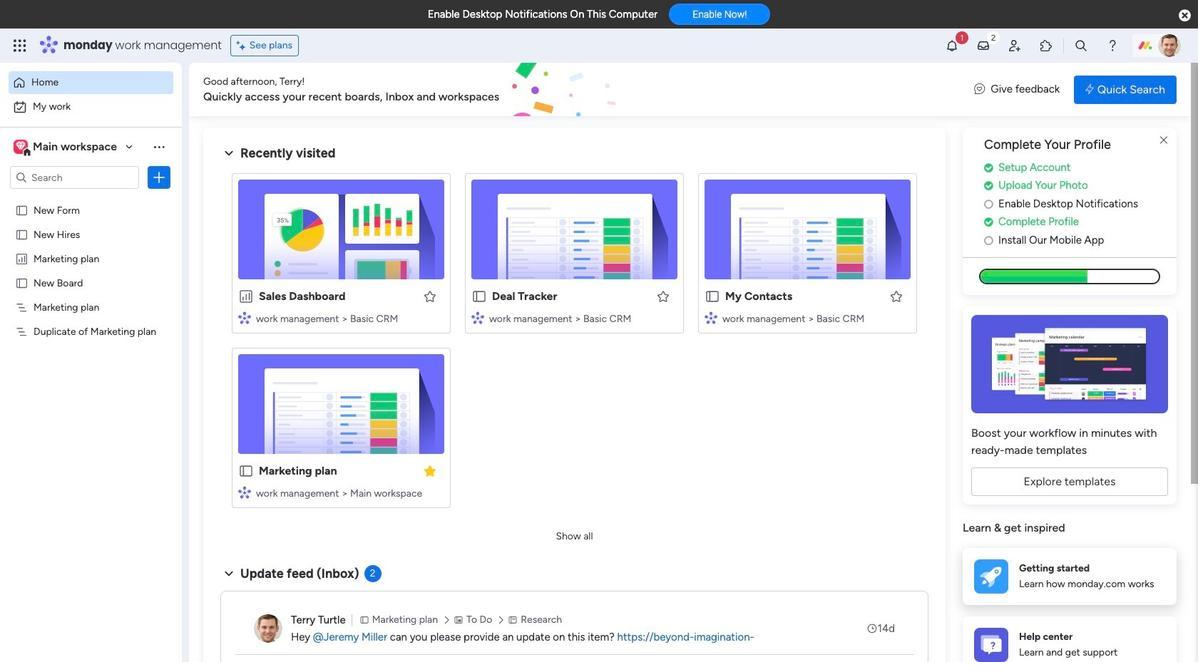 Task type: locate. For each thing, give the bounding box(es) containing it.
check circle image
[[985, 163, 994, 173], [985, 181, 994, 191], [985, 217, 994, 228]]

1 circle o image from the top
[[985, 199, 994, 210]]

2 check circle image from the top
[[985, 181, 994, 191]]

1 public board image from the top
[[15, 228, 29, 241]]

add to favorites image
[[656, 289, 671, 304]]

templates image image
[[976, 316, 1165, 414]]

0 vertical spatial circle o image
[[985, 199, 994, 210]]

v2 bolt switch image
[[1086, 82, 1094, 97]]

notifications image
[[945, 39, 960, 53]]

public board image
[[15, 228, 29, 241], [15, 276, 29, 290]]

workspace image
[[16, 139, 26, 155]]

add to favorites image
[[423, 289, 437, 304], [890, 289, 904, 304]]

circle o image
[[985, 199, 994, 210], [985, 235, 994, 246]]

0 vertical spatial check circle image
[[985, 163, 994, 173]]

1 vertical spatial option
[[9, 96, 173, 118]]

public board image down public dashboard image
[[15, 276, 29, 290]]

list box
[[0, 195, 182, 536]]

0 vertical spatial public board image
[[15, 228, 29, 241]]

2 element
[[364, 566, 381, 583]]

2 public board image from the top
[[15, 276, 29, 290]]

option
[[9, 71, 173, 94], [9, 96, 173, 118], [0, 197, 182, 200]]

1 vertical spatial circle o image
[[985, 235, 994, 246]]

1 vertical spatial check circle image
[[985, 181, 994, 191]]

0 horizontal spatial add to favorites image
[[423, 289, 437, 304]]

1 image
[[956, 29, 969, 45]]

Search in workspace field
[[30, 169, 119, 186]]

search everything image
[[1075, 39, 1089, 53]]

2 vertical spatial check circle image
[[985, 217, 994, 228]]

3 check circle image from the top
[[985, 217, 994, 228]]

public board image up public dashboard image
[[15, 228, 29, 241]]

1 vertical spatial public board image
[[15, 276, 29, 290]]

close recently visited image
[[220, 145, 238, 162]]

remove from favorites image
[[423, 464, 437, 478]]

close update feed (inbox) image
[[220, 566, 238, 583]]

0 vertical spatial option
[[9, 71, 173, 94]]

workspace selection element
[[14, 138, 119, 157]]

1 horizontal spatial add to favorites image
[[890, 289, 904, 304]]

public board image
[[15, 203, 29, 217], [472, 289, 487, 305], [705, 289, 721, 305], [238, 464, 254, 480]]



Task type: vqa. For each thing, say whether or not it's contained in the screenshot.
Search in workspace field
yes



Task type: describe. For each thing, give the bounding box(es) containing it.
2 vertical spatial option
[[0, 197, 182, 200]]

options image
[[152, 171, 166, 185]]

monday marketplace image
[[1040, 39, 1054, 53]]

1 add to favorites image from the left
[[423, 289, 437, 304]]

help image
[[1106, 39, 1120, 53]]

getting started element
[[963, 549, 1177, 606]]

public dashboard image
[[15, 252, 29, 265]]

dapulse close image
[[1180, 9, 1192, 23]]

2 add to favorites image from the left
[[890, 289, 904, 304]]

workspace image
[[14, 139, 28, 155]]

terry turtle image
[[1159, 34, 1182, 57]]

2 circle o image from the top
[[985, 235, 994, 246]]

help center element
[[963, 617, 1177, 663]]

select product image
[[13, 39, 27, 53]]

workspace options image
[[152, 140, 166, 154]]

public dashboard image
[[238, 289, 254, 305]]

v2 user feedback image
[[975, 82, 986, 98]]

quick search results list box
[[220, 162, 929, 526]]

terry turtle image
[[254, 615, 283, 644]]

1 check circle image from the top
[[985, 163, 994, 173]]

dapulse x slim image
[[1156, 132, 1173, 149]]

update feed image
[[977, 39, 991, 53]]

see plans image
[[237, 38, 250, 54]]

2 image
[[988, 29, 1000, 45]]

invite members image
[[1008, 39, 1023, 53]]



